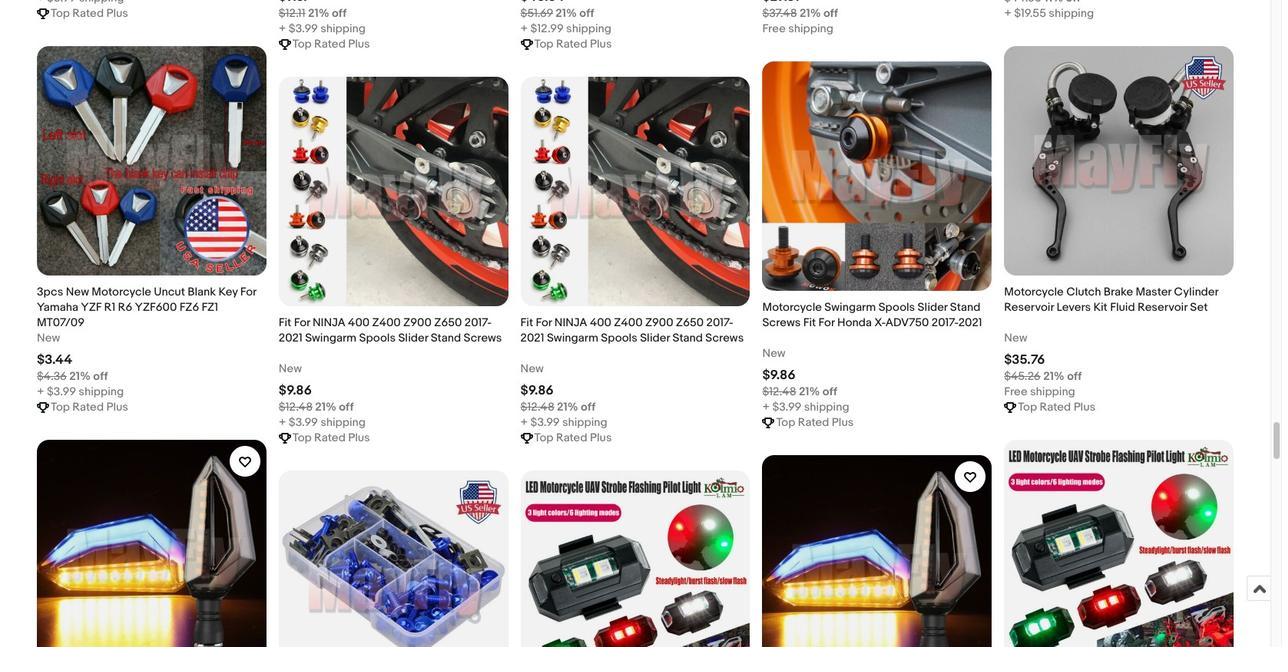 Task type: describe. For each thing, give the bounding box(es) containing it.
$12.99
[[531, 22, 564, 36]]

previous price $45.26 21% off text field
[[1004, 370, 1082, 385]]

rated for top rated plus text field corresponding to motorcycle clutch brake master cylinder reservoir levers kit fluid reservoir set
[[1040, 400, 1071, 415]]

ninja for $9.86 text box
[[313, 316, 346, 330]]

+ inside the $51.69 21% off + $12.99 shipping
[[521, 22, 528, 36]]

+ $19.55 shipping text field
[[1004, 6, 1094, 22]]

2 reservoir from the left
[[1138, 301, 1188, 315]]

fit for $9.86 text field associated with fit for ninja 400 z400 z900 z650 2017- 2021 swingarm spools slider stand screws
[[521, 316, 533, 330]]

previous price $12.48 21% off text field for honda
[[762, 385, 837, 400]]

motorcycle clutch brake master cylinder reservoir levers kit fluid reservoir set
[[1004, 285, 1219, 315]]

adv750
[[886, 316, 929, 330]]

$9.86 text field
[[279, 383, 312, 399]]

brake
[[1104, 285, 1133, 300]]

slider for $9.86 + $3.99 shipping text field
[[640, 331, 670, 346]]

2017- inside motorcycle swingarm spools slider stand screws fit for honda x-adv750 2017-2021
[[932, 316, 959, 330]]

21% inside 3pcs new motorcycle uncut blank key for yamaha yzf r1 r6 yzf600 fz6 fz1 mt07/09 new $3.44 $4.36 21% off + $3.99 shipping
[[69, 370, 91, 384]]

top rated plus text field for $9.86
[[293, 431, 370, 446]]

spools inside motorcycle swingarm spools slider stand screws fit for honda x-adv750 2017-2021
[[879, 301, 915, 315]]

+ inside text field
[[1004, 6, 1012, 21]]

shipping inside the $37.48 21% off free shipping
[[788, 22, 834, 36]]

rated for fit for ninja 400 z400 z900 z650 2017- 2021 swingarm spools slider stand screws's top rated plus text field
[[556, 431, 587, 446]]

stand inside motorcycle swingarm spools slider stand screws fit for honda x-adv750 2017-2021
[[950, 301, 981, 315]]

fit for ninja 400 z400 z900 z650 2017- 2021 swingarm spools slider stand screws for previous price $12.48 21% off text field
[[279, 316, 502, 346]]

$3.99 inside '$12.11 21% off + $3.99 shipping'
[[289, 22, 318, 36]]

$35.76 text field
[[1004, 353, 1045, 368]]

slider for + $3.99 shipping text box associated with fit for ninja 400 z400 z900 z650 2017- 2021 swingarm spools slider stand screws
[[398, 331, 428, 346]]

0 horizontal spatial spools
[[359, 331, 396, 346]]

1 horizontal spatial spools
[[601, 331, 638, 346]]

Free shipping text field
[[762, 22, 834, 37]]

off inside '$12.11 21% off + $3.99 shipping'
[[332, 6, 347, 21]]

$51.69
[[521, 6, 553, 21]]

new for $9.86 + $3.99 shipping text field
[[521, 362, 544, 377]]

rated for top rated plus text field corresponding to motorcycle swingarm spools slider stand screws fit for honda x-adv750 2017-2021
[[798, 416, 829, 430]]

fit inside motorcycle swingarm spools slider stand screws fit for honda x-adv750 2017-2021
[[803, 316, 816, 330]]

z650 for 2021 previous price $12.48 21% off text box
[[676, 316, 704, 330]]

mt07/09
[[37, 316, 84, 330]]

21% inside new $35.76 $45.26 21% off free shipping
[[1043, 370, 1065, 384]]

400 for $9.86 text field associated with fit for ninja 400 z400 z900 z650 2017- 2021 swingarm spools slider stand screws
[[590, 316, 611, 330]]

$37.48
[[762, 6, 797, 21]]

0 horizontal spatial screws
[[464, 331, 502, 346]]

shipping inside text field
[[1049, 6, 1094, 21]]

2021 for $9.86 + $3.99 shipping text field
[[521, 331, 544, 346]]

new for + $3.99 shipping text box related to motorcycle swingarm spools slider stand screws fit for honda x-adv750 2017-2021
[[762, 347, 786, 361]]

+ $19.55 shipping
[[1004, 6, 1094, 21]]

motorcycle for $9.86
[[762, 301, 822, 315]]

stand for $9.86 + $3.99 shipping text field
[[673, 331, 703, 346]]

stand for + $3.99 shipping text box associated with fit for ninja 400 z400 z900 z650 2017- 2021 swingarm spools slider stand screws
[[431, 331, 461, 346]]

kit
[[1094, 301, 1108, 315]]

new for free shipping text box
[[1004, 331, 1028, 346]]

ninja for $9.86 text field associated with fit for ninja 400 z400 z900 z650 2017- 2021 swingarm spools slider stand screws
[[555, 316, 587, 330]]

yamaha
[[37, 301, 78, 315]]

r6
[[118, 301, 132, 315]]

fz1
[[202, 301, 218, 315]]

new for + $3.99 shipping text box associated with fit for ninja 400 z400 z900 z650 2017- 2021 swingarm spools slider stand screws
[[279, 362, 302, 377]]

previous price $12.48 21% off text field
[[279, 400, 354, 416]]

motorcycle for $35.76
[[1004, 285, 1064, 300]]

2021 inside motorcycle swingarm spools slider stand screws fit for honda x-adv750 2017-2021
[[959, 316, 982, 330]]

swingarm inside motorcycle swingarm spools slider stand screws fit for honda x-adv750 2017-2021
[[825, 301, 876, 315]]

z400 for 2021 previous price $12.48 21% off text box
[[614, 316, 643, 330]]

top rated plus link
[[37, 0, 266, 22]]

new text field for $9.86
[[521, 362, 544, 377]]

fz6
[[180, 301, 199, 315]]

400 for $9.86 text box
[[348, 316, 370, 330]]

top rated plus text field for fit for ninja 400 z400 z900 z650 2017- 2021 swingarm spools slider stand screws
[[534, 431, 612, 446]]

previous price $37.48 21% off text field
[[762, 6, 838, 22]]

$35.76
[[1004, 353, 1045, 368]]

3pcs
[[37, 285, 63, 300]]

+ $3.99 shipping text field for motorcycle swingarm spools slider stand screws fit for honda x-adv750 2017-2021
[[762, 400, 849, 416]]

2017- for + $3.99 shipping text box associated with fit for ninja 400 z400 z900 z650 2017- 2021 swingarm spools slider stand screws
[[465, 316, 492, 330]]

new text field for motorcycle clutch brake master cylinder reservoir levers kit fluid reservoir set
[[1004, 331, 1028, 347]]

new $9.86 $12.48 21% off + $3.99 shipping for motorcycle swingarm spools slider stand screws fit for honda x-adv750 2017-2021's $9.86 text field
[[762, 347, 849, 415]]

screws inside motorcycle swingarm spools slider stand screws fit for honda x-adv750 2017-2021
[[762, 316, 801, 330]]

$37.48 21% off free shipping
[[762, 6, 838, 36]]

shipping inside 3pcs new motorcycle uncut blank key for yamaha yzf r1 r6 yzf600 fz6 fz1 mt07/09 new $3.44 $4.36 21% off + $3.99 shipping
[[79, 385, 124, 400]]

+ $3.99 shipping text field for $9.86
[[521, 416, 608, 431]]

previous price $12.11 21% off text field
[[279, 6, 347, 22]]

$51.69 21% off + $12.99 shipping
[[521, 6, 611, 36]]

$9.86 for $9.86 text box
[[279, 383, 312, 399]]

1 reservoir from the left
[[1004, 301, 1054, 315]]



Task type: locate. For each thing, give the bounding box(es) containing it.
1 vertical spatial new text field
[[521, 362, 544, 377]]

2 z900 from the left
[[645, 316, 673, 330]]

x-
[[874, 316, 886, 330]]

swingarm for 2021 previous price $12.48 21% off text box
[[547, 331, 598, 346]]

new text field for motorcycle swingarm spools slider stand screws fit for honda x-adv750 2017-2021
[[762, 347, 786, 362]]

1 horizontal spatial new text field
[[521, 362, 544, 377]]

shipping
[[1049, 6, 1094, 21], [320, 22, 366, 36], [566, 22, 611, 36], [788, 22, 834, 36], [79, 385, 124, 400], [1030, 385, 1075, 400], [804, 400, 849, 415], [320, 416, 366, 430], [562, 416, 608, 430]]

2 ninja from the left
[[555, 316, 587, 330]]

off inside 3pcs new motorcycle uncut blank key for yamaha yzf r1 r6 yzf600 fz6 fz1 mt07/09 new $3.44 $4.36 21% off + $3.99 shipping
[[93, 370, 108, 384]]

2 z650 from the left
[[676, 316, 704, 330]]

2 fit from the left
[[521, 316, 533, 330]]

+ $3.99 shipping text field
[[37, 385, 124, 400], [521, 416, 608, 431]]

clutch
[[1066, 285, 1101, 300]]

1 horizontal spatial motorcycle
[[762, 301, 822, 315]]

slider
[[918, 301, 948, 315], [398, 331, 428, 346], [640, 331, 670, 346]]

new $35.76 $45.26 21% off free shipping
[[1004, 331, 1082, 400]]

off
[[332, 6, 347, 21], [579, 6, 594, 21], [823, 6, 838, 21], [93, 370, 108, 384], [1067, 370, 1082, 384], [823, 385, 837, 400], [339, 400, 354, 415], [581, 400, 596, 415]]

$9.86
[[762, 368, 796, 383], [279, 383, 312, 399], [521, 383, 554, 399]]

+
[[1004, 6, 1012, 21], [279, 22, 286, 36], [521, 22, 528, 36], [37, 385, 44, 400], [762, 400, 770, 415], [279, 416, 286, 430], [521, 416, 528, 430]]

Free shipping text field
[[1004, 385, 1075, 400]]

2 horizontal spatial swingarm
[[825, 301, 876, 315]]

z400
[[372, 316, 401, 330], [614, 316, 643, 330]]

21% inside the $51.69 21% off + $12.99 shipping
[[556, 6, 577, 21]]

0 horizontal spatial $12.48
[[279, 400, 313, 415]]

$3.44 text field
[[37, 353, 72, 368]]

0 horizontal spatial previous price $12.48 21% off text field
[[521, 400, 596, 416]]

motorcycle swingarm spools slider stand screws fit for honda x-adv750 2017-2021
[[762, 301, 982, 330]]

1 horizontal spatial z900
[[645, 316, 673, 330]]

motorcycle inside 3pcs new motorcycle uncut blank key for yamaha yzf r1 r6 yzf600 fz6 fz1 mt07/09 new $3.44 $4.36 21% off + $3.99 shipping
[[92, 285, 151, 300]]

free down "$45.26"
[[1004, 385, 1028, 400]]

for inside 3pcs new motorcycle uncut blank key for yamaha yzf r1 r6 yzf600 fz6 fz1 mt07/09 new $3.44 $4.36 21% off + $3.99 shipping
[[240, 285, 256, 300]]

1 vertical spatial + $3.99 shipping text field
[[521, 416, 608, 431]]

1 horizontal spatial 2021
[[521, 331, 544, 346]]

1 horizontal spatial screws
[[705, 331, 744, 346]]

new text field for fit for ninja 400 z400 z900 z650 2017- 2021 swingarm spools slider stand screws
[[279, 362, 302, 377]]

swingarm
[[825, 301, 876, 315], [305, 331, 357, 346], [547, 331, 598, 346]]

free inside the $37.48 21% off free shipping
[[762, 22, 786, 36]]

1 horizontal spatial fit
[[521, 316, 533, 330]]

0 horizontal spatial stand
[[431, 331, 461, 346]]

slider inside motorcycle swingarm spools slider stand screws fit for honda x-adv750 2017-2021
[[918, 301, 948, 315]]

400
[[348, 316, 370, 330], [590, 316, 611, 330]]

z650 for previous price $12.48 21% off text field
[[434, 316, 462, 330]]

fit for ninja 400 z400 z900 z650 2017- 2021 swingarm spools slider stand screws
[[279, 316, 502, 346], [521, 316, 744, 346]]

Top Rated Plus text field
[[293, 37, 370, 53], [51, 400, 128, 416], [293, 431, 370, 446]]

top rated plus
[[51, 6, 128, 21], [293, 37, 370, 52], [534, 37, 612, 52], [51, 400, 128, 415], [1018, 400, 1096, 415], [776, 416, 854, 430], [293, 431, 370, 446], [534, 431, 612, 446]]

z900 for 2021 previous price $12.48 21% off text box
[[645, 316, 673, 330]]

1 horizontal spatial slider
[[640, 331, 670, 346]]

21% inside '$12.11 21% off + $3.99 shipping'
[[308, 6, 329, 21]]

None text field
[[37, 0, 124, 6]]

reservoir down 'master'
[[1138, 301, 1188, 315]]

Top Rated Plus text field
[[51, 6, 128, 22], [534, 37, 612, 53], [1018, 400, 1096, 416], [776, 416, 854, 431], [534, 431, 612, 446]]

$45.26
[[1004, 370, 1041, 384]]

2 horizontal spatial new $9.86 $12.48 21% off + $3.99 shipping
[[762, 347, 849, 415]]

21% inside the $37.48 21% off free shipping
[[800, 6, 821, 21]]

uncut
[[154, 285, 185, 300]]

cylinder
[[1174, 285, 1219, 300]]

previous price $44.60 11% off text field
[[1004, 0, 1081, 6]]

1 horizontal spatial ninja
[[555, 316, 587, 330]]

3 fit from the left
[[803, 316, 816, 330]]

2017- for $9.86 + $3.99 shipping text field
[[706, 316, 734, 330]]

2 horizontal spatial new text field
[[1004, 331, 1028, 347]]

0 horizontal spatial new text field
[[37, 331, 60, 347]]

2 horizontal spatial fit
[[803, 316, 816, 330]]

free
[[762, 22, 786, 36], [1004, 385, 1028, 400]]

2017-
[[465, 316, 492, 330], [706, 316, 734, 330], [932, 316, 959, 330]]

plus
[[106, 6, 128, 21], [348, 37, 370, 52], [590, 37, 612, 52], [106, 400, 128, 415], [1074, 400, 1096, 415], [832, 416, 854, 430], [348, 431, 370, 446], [590, 431, 612, 446]]

2021 for + $3.99 shipping text box associated with fit for ninja 400 z400 z900 z650 2017- 2021 swingarm spools slider stand screws
[[279, 331, 303, 346]]

2 horizontal spatial slider
[[918, 301, 948, 315]]

1 horizontal spatial reservoir
[[1138, 301, 1188, 315]]

2 horizontal spatial $9.86
[[762, 368, 796, 383]]

0 horizontal spatial z650
[[434, 316, 462, 330]]

fluid
[[1110, 301, 1135, 315]]

2 horizontal spatial 2017-
[[932, 316, 959, 330]]

1 horizontal spatial swingarm
[[547, 331, 598, 346]]

1 horizontal spatial previous price $12.48 21% off text field
[[762, 385, 837, 400]]

1 horizontal spatial free
[[1004, 385, 1028, 400]]

2 2017- from the left
[[706, 316, 734, 330]]

0 horizontal spatial reservoir
[[1004, 301, 1054, 315]]

2021
[[959, 316, 982, 330], [279, 331, 303, 346], [521, 331, 544, 346]]

2 vertical spatial top rated plus text field
[[293, 431, 370, 446]]

$9.86 for motorcycle swingarm spools slider stand screws fit for honda x-adv750 2017-2021's $9.86 text field
[[762, 368, 796, 383]]

top rated plus text field for motorcycle clutch brake master cylinder reservoir levers kit fluid reservoir set
[[1018, 400, 1096, 416]]

2 horizontal spatial stand
[[950, 301, 981, 315]]

top rated plus text field down previous price $4.36 21% off text box
[[51, 400, 128, 416]]

free inside new $35.76 $45.26 21% off free shipping
[[1004, 385, 1028, 400]]

fit for $9.86 text box
[[279, 316, 291, 330]]

z650
[[434, 316, 462, 330], [676, 316, 704, 330]]

0 horizontal spatial 2017-
[[465, 316, 492, 330]]

1 fit from the left
[[279, 316, 291, 330]]

21%
[[308, 6, 329, 21], [556, 6, 577, 21], [800, 6, 821, 21], [69, 370, 91, 384], [1043, 370, 1065, 384], [799, 385, 820, 400], [315, 400, 336, 415], [557, 400, 578, 415]]

for
[[240, 285, 256, 300], [294, 316, 310, 330], [536, 316, 552, 330], [819, 316, 835, 330]]

1 horizontal spatial stand
[[673, 331, 703, 346]]

2 horizontal spatial 2021
[[959, 316, 982, 330]]

previous price $12.48 21% off text field
[[762, 385, 837, 400], [521, 400, 596, 416]]

New text field
[[37, 331, 60, 347], [521, 362, 544, 377]]

motorcycle inside motorcycle swingarm spools slider stand screws fit for honda x-adv750 2017-2021
[[762, 301, 822, 315]]

rated for new's top rated plus text box
[[72, 400, 104, 415]]

3pcs new motorcycle uncut blank key for yamaha yzf r1 r6 yzf600 fz6 fz1 mt07/09 new $3.44 $4.36 21% off + $3.99 shipping
[[37, 285, 256, 400]]

1 horizontal spatial z400
[[614, 316, 643, 330]]

0 vertical spatial + $3.99 shipping text field
[[37, 385, 124, 400]]

swingarm for previous price $12.48 21% off text field
[[305, 331, 357, 346]]

1 z400 from the left
[[372, 316, 401, 330]]

0 vertical spatial top rated plus text field
[[293, 37, 370, 53]]

0 horizontal spatial motorcycle
[[92, 285, 151, 300]]

z900 for previous price $12.48 21% off text field
[[403, 316, 432, 330]]

2 horizontal spatial screws
[[762, 316, 801, 330]]

+ $3.99 shipping text field for $3.44
[[37, 385, 124, 400]]

new inside new $35.76 $45.26 21% off free shipping
[[1004, 331, 1028, 346]]

$12.48
[[762, 385, 796, 400], [279, 400, 313, 415], [521, 400, 554, 415]]

$12.11
[[279, 6, 305, 21]]

ninja
[[313, 316, 346, 330], [555, 316, 587, 330]]

1 horizontal spatial new text field
[[762, 347, 786, 362]]

+ inside '$12.11 21% off + $3.99 shipping'
[[279, 22, 286, 36]]

$12.11 21% off + $3.99 shipping
[[279, 6, 366, 36]]

+ $3.99 shipping text field for fit for ninja 400 z400 z900 z650 2017- 2021 swingarm spools slider stand screws
[[279, 416, 366, 431]]

previous price $12.48 21% off text field for 2021
[[521, 400, 596, 416]]

z900
[[403, 316, 432, 330], [645, 316, 673, 330]]

top rated plus inside top rated plus link
[[51, 6, 128, 21]]

0 horizontal spatial 2021
[[279, 331, 303, 346]]

r1
[[104, 301, 115, 315]]

top rated plus text field for motorcycle swingarm spools slider stand screws fit for honda x-adv750 2017-2021
[[776, 416, 854, 431]]

off inside the $37.48 21% off free shipping
[[823, 6, 838, 21]]

new $9.86 $12.48 21% off + $3.99 shipping
[[762, 347, 849, 415], [279, 362, 366, 430], [521, 362, 608, 430]]

$9.86 for $9.86 text field associated with fit for ninja 400 z400 z900 z650 2017- 2021 swingarm spools slider stand screws
[[521, 383, 554, 399]]

0 horizontal spatial fit for ninja 400 z400 z900 z650 2017- 2021 swingarm spools slider stand screws
[[279, 316, 502, 346]]

1 z900 from the left
[[403, 316, 432, 330]]

reservoir
[[1004, 301, 1054, 315], [1138, 301, 1188, 315]]

3 2017- from the left
[[932, 316, 959, 330]]

key
[[219, 285, 238, 300]]

top
[[51, 6, 70, 21], [293, 37, 312, 52], [534, 37, 554, 52], [51, 400, 70, 415], [1018, 400, 1037, 415], [776, 416, 795, 430], [293, 431, 312, 446], [534, 431, 554, 446]]

0 horizontal spatial 400
[[348, 316, 370, 330]]

1 2017- from the left
[[465, 316, 492, 330]]

1 horizontal spatial z650
[[676, 316, 704, 330]]

1 horizontal spatial $9.86 text field
[[762, 368, 796, 383]]

$12.48 for previous price $12.48 21% off text box associated with honda
[[762, 385, 796, 400]]

rated for top rated plus text box associated with $9.86
[[314, 431, 346, 446]]

+ $3.99 shipping text field
[[279, 22, 366, 37], [762, 400, 849, 416], [279, 416, 366, 431]]

yzf600
[[135, 301, 177, 315]]

2 z400 from the left
[[614, 316, 643, 330]]

None text field
[[279, 0, 311, 5], [521, 0, 565, 5], [762, 0, 800, 5], [279, 0, 311, 5], [521, 0, 565, 5], [762, 0, 800, 5]]

2 horizontal spatial motorcycle
[[1004, 285, 1064, 300]]

0 horizontal spatial new text field
[[279, 362, 302, 377]]

0 horizontal spatial $9.86
[[279, 383, 312, 399]]

2 horizontal spatial $12.48
[[762, 385, 796, 400]]

yzf
[[81, 301, 102, 315]]

2 400 from the left
[[590, 316, 611, 330]]

$4.36
[[37, 370, 67, 384]]

0 horizontal spatial z400
[[372, 316, 401, 330]]

$9.86 text field for motorcycle swingarm spools slider stand screws fit for honda x-adv750 2017-2021
[[762, 368, 796, 383]]

$3.99
[[289, 22, 318, 36], [47, 385, 76, 400], [772, 400, 802, 415], [289, 416, 318, 430], [531, 416, 560, 430]]

for inside motorcycle swingarm spools slider stand screws fit for honda x-adv750 2017-2021
[[819, 316, 835, 330]]

set
[[1190, 301, 1208, 315]]

previous price $4.36 21% off text field
[[37, 370, 108, 385]]

z400 for previous price $12.48 21% off text field
[[372, 316, 401, 330]]

1 horizontal spatial fit for ninja 400 z400 z900 z650 2017- 2021 swingarm spools slider stand screws
[[521, 316, 744, 346]]

rated
[[72, 6, 104, 21], [314, 37, 346, 52], [556, 37, 587, 52], [72, 400, 104, 415], [1040, 400, 1071, 415], [798, 416, 829, 430], [314, 431, 346, 446], [556, 431, 587, 446]]

$3.99 inside 3pcs new motorcycle uncut blank key for yamaha yzf r1 r6 yzf600 fz6 fz1 mt07/09 new $3.44 $4.36 21% off + $3.99 shipping
[[47, 385, 76, 400]]

0 vertical spatial new text field
[[37, 331, 60, 347]]

1 horizontal spatial 400
[[590, 316, 611, 330]]

1 horizontal spatial new $9.86 $12.48 21% off + $3.99 shipping
[[521, 362, 608, 430]]

0 horizontal spatial fit
[[279, 316, 291, 330]]

reservoir left levers
[[1004, 301, 1054, 315]]

1 vertical spatial free
[[1004, 385, 1028, 400]]

fit for ninja 400 z400 z900 z650 2017- 2021 swingarm spools slider stand screws for 2021 previous price $12.48 21% off text box
[[521, 316, 744, 346]]

1 400 from the left
[[348, 316, 370, 330]]

$9.86 text field
[[762, 368, 796, 383], [521, 383, 554, 399]]

0 horizontal spatial swingarm
[[305, 331, 357, 346]]

top rated plus text field down previous price $12.48 21% off text field
[[293, 431, 370, 446]]

previous price $51.69 21% off text field
[[521, 6, 594, 22]]

1 horizontal spatial + $3.99 shipping text field
[[521, 416, 608, 431]]

1 z650 from the left
[[434, 316, 462, 330]]

1 horizontal spatial 2017-
[[706, 316, 734, 330]]

rated for top rated plus text box to the top
[[314, 37, 346, 52]]

0 horizontal spatial new $9.86 $12.48 21% off + $3.99 shipping
[[279, 362, 366, 430]]

shipping inside the $51.69 21% off + $12.99 shipping
[[566, 22, 611, 36]]

$9.86 text field for fit for ninja 400 z400 z900 z650 2017- 2021 swingarm spools slider stand screws
[[521, 383, 554, 399]]

new $9.86 $12.48 21% off + $3.99 shipping for $9.86 text box
[[279, 362, 366, 430]]

$12.48 for 2021 previous price $12.48 21% off text box
[[521, 400, 554, 415]]

1 ninja from the left
[[313, 316, 346, 330]]

master
[[1136, 285, 1172, 300]]

off inside new $35.76 $45.26 21% off free shipping
[[1067, 370, 1082, 384]]

$12.48 for previous price $12.48 21% off text field
[[279, 400, 313, 415]]

shipping inside new $35.76 $45.26 21% off free shipping
[[1030, 385, 1075, 400]]

0 horizontal spatial + $3.99 shipping text field
[[37, 385, 124, 400]]

1 horizontal spatial $9.86
[[521, 383, 554, 399]]

shipping inside '$12.11 21% off + $3.99 shipping'
[[320, 22, 366, 36]]

1 vertical spatial top rated plus text field
[[51, 400, 128, 416]]

new $9.86 $12.48 21% off + $3.99 shipping for $9.86 text field associated with fit for ninja 400 z400 z900 z650 2017- 2021 swingarm spools slider stand screws
[[521, 362, 608, 430]]

+ $19.55 shipping link
[[1004, 0, 1234, 22]]

$19.55
[[1014, 6, 1046, 21]]

0 horizontal spatial slider
[[398, 331, 428, 346]]

0 horizontal spatial z900
[[403, 316, 432, 330]]

+ $12.99 shipping text field
[[521, 22, 611, 37]]

screws
[[762, 316, 801, 330], [464, 331, 502, 346], [705, 331, 744, 346]]

1 horizontal spatial $12.48
[[521, 400, 554, 415]]

levers
[[1057, 301, 1091, 315]]

fit
[[279, 316, 291, 330], [521, 316, 533, 330], [803, 316, 816, 330]]

0 horizontal spatial free
[[762, 22, 786, 36]]

2 horizontal spatial spools
[[879, 301, 915, 315]]

$3.44
[[37, 353, 72, 368]]

top rated plus text field down '$12.11 21% off + $3.99 shipping' at left
[[293, 37, 370, 53]]

blank
[[188, 285, 216, 300]]

motorcycle
[[92, 285, 151, 300], [1004, 285, 1064, 300], [762, 301, 822, 315]]

off inside the $51.69 21% off + $12.99 shipping
[[579, 6, 594, 21]]

stand
[[950, 301, 981, 315], [431, 331, 461, 346], [673, 331, 703, 346]]

0 horizontal spatial ninja
[[313, 316, 346, 330]]

New text field
[[1004, 331, 1028, 347], [762, 347, 786, 362], [279, 362, 302, 377]]

+ inside 3pcs new motorcycle uncut blank key for yamaha yzf r1 r6 yzf600 fz6 fz1 mt07/09 new $3.44 $4.36 21% off + $3.99 shipping
[[37, 385, 44, 400]]

spools
[[879, 301, 915, 315], [359, 331, 396, 346], [601, 331, 638, 346]]

2 fit for ninja 400 z400 z900 z650 2017- 2021 swingarm spools slider stand screws from the left
[[521, 316, 744, 346]]

free down the $37.48
[[762, 22, 786, 36]]

honda
[[837, 316, 872, 330]]

0 vertical spatial free
[[762, 22, 786, 36]]

top rated plus text field for new
[[51, 400, 128, 416]]

1 fit for ninja 400 z400 z900 z650 2017- 2021 swingarm spools slider stand screws from the left
[[279, 316, 502, 346]]

motorcycle inside motorcycle clutch brake master cylinder reservoir levers kit fluid reservoir set
[[1004, 285, 1064, 300]]

0 horizontal spatial $9.86 text field
[[521, 383, 554, 399]]

new
[[66, 285, 89, 300], [37, 331, 60, 346], [1004, 331, 1028, 346], [762, 347, 786, 361], [279, 362, 302, 377], [521, 362, 544, 377]]

new text field for $3.44
[[37, 331, 60, 347]]



Task type: vqa. For each thing, say whether or not it's contained in the screenshot.
Free to the left
yes



